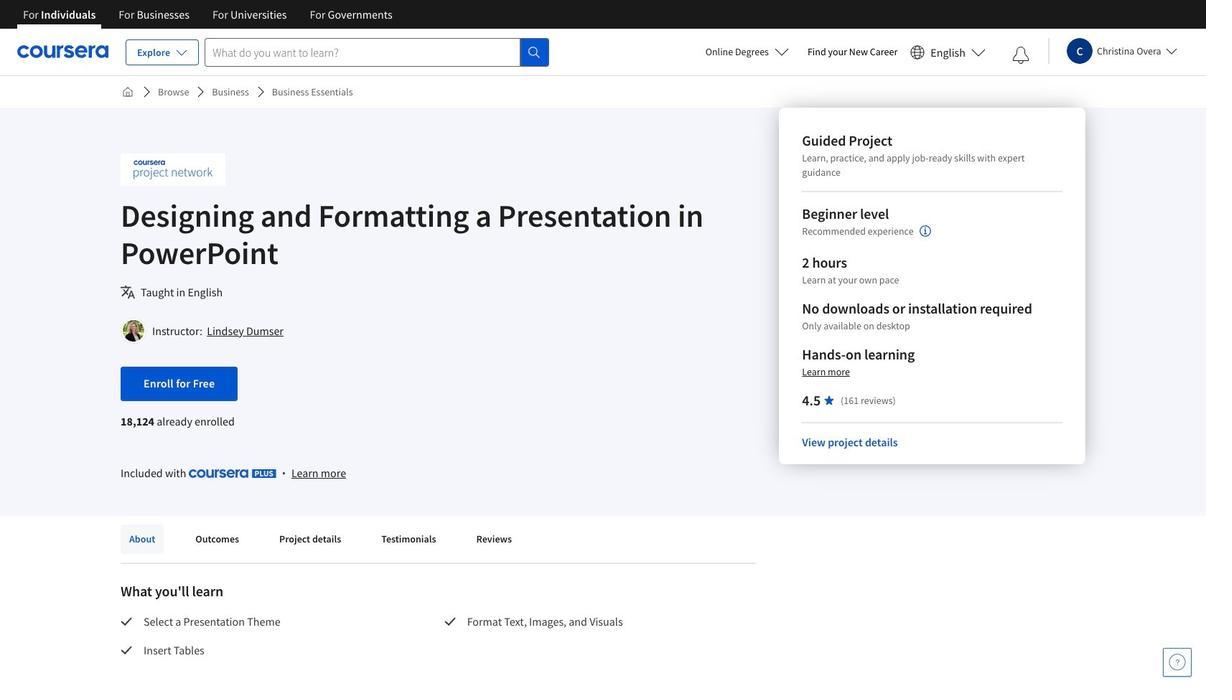 Task type: locate. For each thing, give the bounding box(es) containing it.
learn more about hands-on learning element
[[803, 365, 850, 379]]

lindsey dumser image
[[123, 320, 144, 342]]

None search field
[[205, 38, 550, 66]]

information about difficulty level pre-requisites. image
[[920, 226, 931, 237]]

What do you want to learn? text field
[[205, 38, 521, 66]]

coursera project network image
[[121, 154, 226, 186]]

help center image
[[1169, 654, 1187, 672]]

home image
[[122, 86, 134, 98]]

coursera image
[[17, 40, 108, 63]]



Task type: describe. For each thing, give the bounding box(es) containing it.
coursera plus image
[[189, 470, 276, 478]]

banner navigation
[[11, 0, 404, 29]]



Task type: vqa. For each thing, say whether or not it's contained in the screenshot.
search box on the top of page
yes



